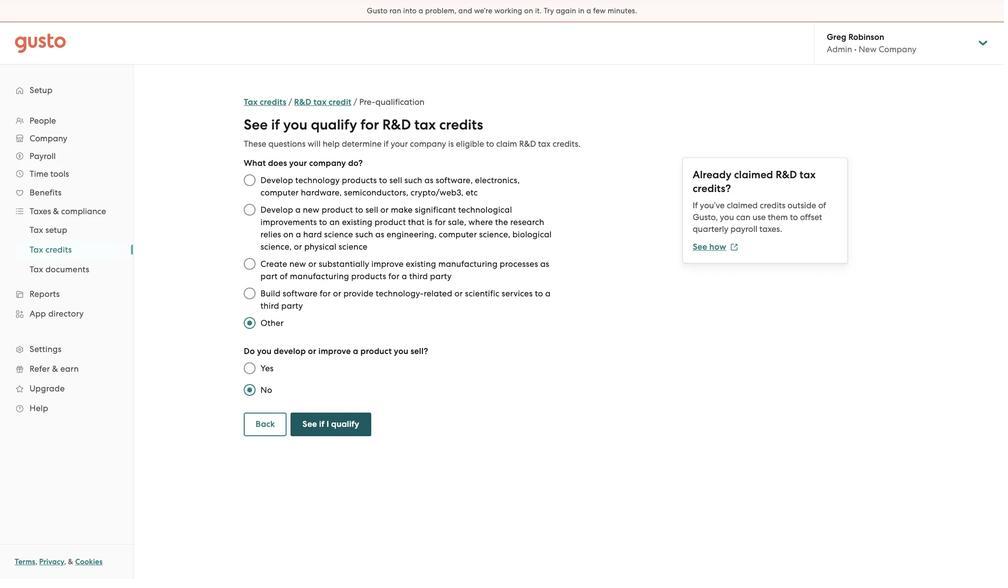 Task type: locate. For each thing, give the bounding box(es) containing it.
2 horizontal spatial if
[[384, 139, 389, 149]]

will
[[308, 139, 321, 149]]

qualify inside button
[[331, 419, 360, 430]]

1 horizontal spatial computer
[[439, 230, 477, 239]]

to left claim
[[486, 139, 494, 149]]

yes
[[261, 364, 274, 373]]

list
[[0, 112, 133, 418], [0, 220, 133, 279]]

1 vertical spatial &
[[52, 364, 58, 374]]

credits
[[260, 97, 287, 107], [440, 116, 483, 134], [760, 201, 786, 210], [45, 245, 72, 255]]

1 horizontal spatial party
[[430, 271, 452, 281]]

company
[[410, 139, 446, 149], [309, 158, 346, 169]]

credits inside list
[[45, 245, 72, 255]]

1 horizontal spatial such
[[405, 175, 423, 185]]

1 horizontal spatial /
[[354, 97, 357, 107]]

to inside "develop technology products to sell such as software, electronics, computer hardware, semiconductors, crypto/web3, etc"
[[379, 175, 387, 185]]

1 horizontal spatial ,
[[64, 558, 66, 567]]

products up provide
[[351, 271, 387, 281]]

0 horizontal spatial existing
[[342, 217, 373, 227]]

you left sell?
[[394, 346, 409, 357]]

1 vertical spatial such
[[355, 230, 373, 239]]

manufacturing up software
[[290, 271, 349, 281]]

tax for tax credits
[[30, 245, 43, 255]]

1 vertical spatial new
[[290, 259, 306, 269]]

1 list from the top
[[0, 112, 133, 418]]

0 horizontal spatial party
[[281, 301, 303, 311]]

1 horizontal spatial see
[[303, 419, 317, 430]]

or right develop
[[308, 346, 317, 357]]

tax for tax documents
[[30, 265, 43, 274]]

0 vertical spatial improve
[[372, 259, 404, 269]]

0 vertical spatial company
[[879, 44, 917, 54]]

to inside if you've claimed credits outside of gusto, you can use them to offset quarterly payroll taxes.
[[790, 212, 798, 222]]

or
[[381, 205, 389, 215], [294, 242, 302, 252], [308, 259, 317, 269], [333, 289, 341, 299], [455, 289, 463, 299], [308, 346, 317, 357]]

1 horizontal spatial sell
[[390, 175, 403, 185]]

& left 'cookies'
[[68, 558, 73, 567]]

on inside develop a new product to sell or make significant technological improvements to an existing product that is for sale, where the research relies on a hard science such as engineering, computer science, biological science, or physical science
[[283, 230, 294, 239]]

is left eligible
[[449, 139, 454, 149]]

0 vertical spatial company
[[410, 139, 446, 149]]

2 vertical spatial &
[[68, 558, 73, 567]]

1 vertical spatial sell
[[366, 205, 379, 215]]

of inside create new or substantially improve existing manufacturing processes as part of manufacturing products for a third party
[[280, 271, 288, 281]]

physical
[[304, 242, 337, 252]]

for down the significant at the top left of the page
[[435, 217, 446, 227]]

see for see if you qualify for r&d tax credits
[[244, 116, 268, 134]]

or down physical at the top of the page
[[308, 259, 317, 269]]

tax credits link down tax setup link
[[18, 241, 123, 259]]

computer inside develop a new product to sell or make significant technological improvements to an existing product that is for sale, where the research relies on a hard science such as engineering, computer science, biological science, or physical science
[[439, 230, 477, 239]]

software,
[[436, 175, 473, 185]]

& right taxes
[[53, 206, 59, 216]]

& inside dropdown button
[[53, 206, 59, 216]]

0 horizontal spatial is
[[427, 217, 433, 227]]

see for see how
[[693, 242, 708, 252]]

1 vertical spatial tax credits link
[[18, 241, 123, 259]]

see up the these
[[244, 116, 268, 134]]

on left it.
[[525, 6, 534, 15]]

existing down engineering,
[[406, 259, 436, 269]]

is inside develop a new product to sell or make significant technological improvements to an existing product that is for sale, where the research relies on a hard science such as engineering, computer science, biological science, or physical science
[[427, 217, 433, 227]]

product up an
[[322, 205, 353, 215]]

0 vertical spatial see
[[244, 116, 268, 134]]

develop
[[261, 175, 293, 185], [261, 205, 293, 215]]

for up determine at the left top of the page
[[361, 116, 379, 134]]

tax up the these
[[244, 97, 258, 107]]

0 vertical spatial qualify
[[311, 116, 357, 134]]

improve inside create new or substantially improve existing manufacturing processes as part of manufacturing products for a third party
[[372, 259, 404, 269]]

company left eligible
[[410, 139, 446, 149]]

existing inside create new or substantially improve existing manufacturing processes as part of manufacturing products for a third party
[[406, 259, 436, 269]]

0 vertical spatial if
[[271, 116, 280, 134]]

1 vertical spatial is
[[427, 217, 433, 227]]

manufacturing up scientific
[[439, 259, 498, 269]]

party up related
[[430, 271, 452, 281]]

again
[[556, 6, 577, 15]]

0 horizontal spatial tax credits link
[[18, 241, 123, 259]]

such
[[405, 175, 423, 185], [355, 230, 373, 239]]

problem,
[[425, 6, 457, 15]]

0 horizontal spatial /
[[289, 97, 292, 107]]

/ left the r&d tax credit link
[[289, 97, 292, 107]]

on
[[525, 6, 534, 15], [283, 230, 294, 239]]

2 / from the left
[[354, 97, 357, 107]]

new inside develop a new product to sell or make significant technological improvements to an existing product that is for sale, where the research relies on a hard science such as engineering, computer science, biological science, or physical science
[[303, 205, 320, 215]]

if inside see if i qualify button
[[319, 419, 325, 430]]

company down people
[[30, 134, 67, 143]]

for up technology-
[[389, 271, 400, 281]]

tax down tax credits
[[30, 265, 43, 274]]

qualify up help
[[311, 116, 357, 134]]

0 vertical spatial tax credits link
[[244, 97, 287, 107]]

1 horizontal spatial manufacturing
[[439, 259, 498, 269]]

1 vertical spatial improve
[[319, 346, 351, 357]]

0 horizontal spatial computer
[[261, 188, 299, 198]]

party down software
[[281, 301, 303, 311]]

0 vertical spatial your
[[391, 139, 408, 149]]

see inside see if i qualify button
[[303, 419, 317, 430]]

technology
[[295, 175, 340, 185]]

in
[[579, 6, 585, 15]]

help
[[323, 139, 340, 149]]

1 vertical spatial as
[[376, 230, 385, 239]]

or left physical at the top of the page
[[294, 242, 302, 252]]

& left earn
[[52, 364, 58, 374]]

sell down semiconductors,
[[366, 205, 379, 215]]

your right determine at the left top of the page
[[391, 139, 408, 149]]

tax down tax setup
[[30, 245, 43, 255]]

1 vertical spatial your
[[289, 158, 307, 169]]

1 horizontal spatial existing
[[406, 259, 436, 269]]

help link
[[10, 400, 123, 417]]

existing right an
[[342, 217, 373, 227]]

benefits link
[[10, 184, 123, 202]]

products down do?
[[342, 175, 377, 185]]

1 vertical spatial science
[[339, 242, 368, 252]]

computer inside "develop technology products to sell such as software, electronics, computer hardware, semiconductors, crypto/web3, etc"
[[261, 188, 299, 198]]

Other radio
[[239, 312, 261, 334]]

a
[[419, 6, 424, 15], [587, 6, 592, 15], [295, 205, 301, 215], [296, 230, 301, 239], [402, 271, 407, 281], [546, 289, 551, 299], [353, 346, 359, 357]]

do
[[244, 346, 255, 357]]

to up semiconductors,
[[379, 175, 387, 185]]

what does your company do?
[[244, 158, 363, 169]]

claimed right already
[[735, 169, 774, 181]]

for inside create new or substantially improve existing manufacturing processes as part of manufacturing products for a third party
[[389, 271, 400, 281]]

credits up the them
[[760, 201, 786, 210]]

that
[[408, 217, 425, 227]]

0 vertical spatial new
[[303, 205, 320, 215]]

on down improvements
[[283, 230, 294, 239]]

software
[[283, 289, 318, 299]]

improve up technology-
[[372, 259, 404, 269]]

tax up outside
[[800, 169, 816, 181]]

such up crypto/web3,
[[405, 175, 423, 185]]

for right software
[[320, 289, 331, 299]]

see left the how
[[693, 242, 708, 252]]

2 horizontal spatial see
[[693, 242, 708, 252]]

third down build
[[261, 301, 279, 311]]

0 vertical spatial is
[[449, 139, 454, 149]]

0 vertical spatial party
[[430, 271, 452, 281]]

1 vertical spatial qualify
[[331, 419, 360, 430]]

computer down does
[[261, 188, 299, 198]]

gusto navigation element
[[0, 65, 133, 434]]

science, down relies
[[261, 242, 292, 252]]

1 vertical spatial products
[[351, 271, 387, 281]]

you inside if you've claimed credits outside of gusto, you can use them to offset quarterly payroll taxes.
[[720, 212, 735, 222]]

we're
[[474, 6, 493, 15]]

can
[[737, 212, 751, 222]]

0 horizontal spatial see
[[244, 116, 268, 134]]

0 vertical spatial of
[[819, 201, 827, 210]]

r&d
[[294, 97, 312, 107], [383, 116, 411, 134], [520, 139, 536, 149], [776, 169, 798, 181]]

2 vertical spatial see
[[303, 419, 317, 430]]

into
[[403, 6, 417, 15]]

you right "do"
[[257, 346, 272, 357]]

services
[[502, 289, 533, 299]]

new down "hardware,"
[[303, 205, 320, 215]]

0 vertical spatial sell
[[390, 175, 403, 185]]

0 vertical spatial third
[[409, 271, 428, 281]]

0 horizontal spatial company
[[30, 134, 67, 143]]

do you develop or improve a product you sell?
[[244, 346, 428, 357]]

taxes & compliance
[[30, 206, 106, 216]]

sell inside "develop technology products to sell such as software, electronics, computer hardware, semiconductors, crypto/web3, etc"
[[390, 175, 403, 185]]

improve for or
[[319, 346, 351, 357]]

time tools
[[30, 169, 69, 179]]

technological
[[458, 205, 512, 215]]

0 horizontal spatial sell
[[366, 205, 379, 215]]

improve right develop
[[319, 346, 351, 357]]

0 horizontal spatial improve
[[319, 346, 351, 357]]

1 vertical spatial company
[[309, 158, 346, 169]]

r&d down qualification
[[383, 116, 411, 134]]

1 horizontal spatial if
[[319, 419, 325, 430]]

0 vertical spatial manufacturing
[[439, 259, 498, 269]]

2 , from the left
[[64, 558, 66, 567]]

science up "substantially"
[[339, 242, 368, 252]]

& inside 'link'
[[52, 364, 58, 374]]

existing
[[342, 217, 373, 227], [406, 259, 436, 269]]

claimed inside if you've claimed credits outside of gusto, you can use them to offset quarterly payroll taxes.
[[727, 201, 758, 210]]

tax left credit
[[314, 97, 327, 107]]

&
[[53, 206, 59, 216], [52, 364, 58, 374], [68, 558, 73, 567]]

0 horizontal spatial such
[[355, 230, 373, 239]]

1 vertical spatial company
[[30, 134, 67, 143]]

1 horizontal spatial of
[[819, 201, 827, 210]]

0 horizontal spatial of
[[280, 271, 288, 281]]

1 vertical spatial on
[[283, 230, 294, 239]]

1 vertical spatial manufacturing
[[290, 271, 349, 281]]

and
[[459, 6, 473, 15]]

1 horizontal spatial company
[[410, 139, 446, 149]]

1 horizontal spatial is
[[449, 139, 454, 149]]

if up questions
[[271, 116, 280, 134]]

of right part
[[280, 271, 288, 281]]

science down an
[[324, 230, 353, 239]]

2 vertical spatial if
[[319, 419, 325, 430]]

for inside build software for or provide technology-related or scientific services to a third party
[[320, 289, 331, 299]]

0 horizontal spatial on
[[283, 230, 294, 239]]

tax
[[244, 97, 258, 107], [30, 225, 43, 235], [30, 245, 43, 255], [30, 265, 43, 274]]

0 vertical spatial on
[[525, 6, 534, 15]]

computer down sale,
[[439, 230, 477, 239]]

0 horizontal spatial manufacturing
[[290, 271, 349, 281]]

company inside greg robinson admin • new company
[[879, 44, 917, 54]]

2 horizontal spatial as
[[541, 259, 550, 269]]

0 vertical spatial claimed
[[735, 169, 774, 181]]

if left i
[[319, 419, 325, 430]]

& for compliance
[[53, 206, 59, 216]]

0 vertical spatial develop
[[261, 175, 293, 185]]

0 vertical spatial product
[[322, 205, 353, 215]]

1 horizontal spatial improve
[[372, 259, 404, 269]]

company up technology
[[309, 158, 346, 169]]

if right determine at the left top of the page
[[384, 139, 389, 149]]

1 vertical spatial computer
[[439, 230, 477, 239]]

your right does
[[289, 158, 307, 169]]

third up technology-
[[409, 271, 428, 281]]

1 horizontal spatial on
[[525, 6, 534, 15]]

, left 'cookies'
[[64, 558, 66, 567]]

as inside "develop technology products to sell such as software, electronics, computer hardware, semiconductors, crypto/web3, etc"
[[425, 175, 434, 185]]

0 vertical spatial existing
[[342, 217, 373, 227]]

to right services
[[535, 289, 543, 299]]

privacy
[[39, 558, 64, 567]]

do?
[[348, 158, 363, 169]]

0 horizontal spatial third
[[261, 301, 279, 311]]

i
[[327, 419, 329, 430]]

0 vertical spatial such
[[405, 175, 423, 185]]

is right 'that'
[[427, 217, 433, 227]]

1 develop from the top
[[261, 175, 293, 185]]

1 vertical spatial claimed
[[727, 201, 758, 210]]

as left engineering,
[[376, 230, 385, 239]]

is
[[449, 139, 454, 149], [427, 217, 433, 227]]

0 vertical spatial as
[[425, 175, 434, 185]]

of
[[819, 201, 827, 210], [280, 271, 288, 281]]

science, down the
[[479, 230, 511, 239]]

tax left credits.
[[538, 139, 551, 149]]

new
[[859, 44, 877, 54]]

you left can
[[720, 212, 735, 222]]

products inside "develop technology products to sell such as software, electronics, computer hardware, semiconductors, crypto/web3, etc"
[[342, 175, 377, 185]]

back button
[[244, 413, 287, 437]]

product left sell?
[[361, 346, 392, 357]]

tax inside the 'already claimed r&d tax credits?'
[[800, 169, 816, 181]]

claimed
[[735, 169, 774, 181], [727, 201, 758, 210]]

such inside "develop technology products to sell such as software, electronics, computer hardware, semiconductors, crypto/web3, etc"
[[405, 175, 423, 185]]

1 vertical spatial develop
[[261, 205, 293, 215]]

, left privacy link
[[35, 558, 37, 567]]

1 horizontal spatial third
[[409, 271, 428, 281]]

qualification
[[376, 97, 425, 107]]

gusto
[[367, 6, 388, 15]]

a inside build software for or provide technology-related or scientific services to a third party
[[546, 289, 551, 299]]

Build software for or provide technology-related or scientific services to a third party radio
[[239, 283, 261, 305]]

where
[[469, 217, 493, 227]]

reports link
[[10, 285, 123, 303]]

app directory
[[30, 309, 84, 319]]

claimed inside the 'already claimed r&d tax credits?'
[[735, 169, 774, 181]]

claimed up can
[[727, 201, 758, 210]]

1 horizontal spatial science,
[[479, 230, 511, 239]]

r&d right claim
[[520, 139, 536, 149]]

0 vertical spatial science,
[[479, 230, 511, 239]]

develop up improvements
[[261, 205, 293, 215]]

as right processes
[[541, 259, 550, 269]]

if for see if you qualify for r&d tax credits
[[271, 116, 280, 134]]

1 vertical spatial science,
[[261, 242, 292, 252]]

see left i
[[303, 419, 317, 430]]

existing inside develop a new product to sell or make significant technological improvements to an existing product that is for sale, where the research relies on a hard science such as engineering, computer science, biological science, or physical science
[[342, 217, 373, 227]]

2 develop from the top
[[261, 205, 293, 215]]

of up offset
[[819, 201, 827, 210]]

2 list from the top
[[0, 220, 133, 279]]

computer
[[261, 188, 299, 198], [439, 230, 477, 239]]

to
[[486, 139, 494, 149], [379, 175, 387, 185], [355, 205, 364, 215], [790, 212, 798, 222], [319, 217, 327, 227], [535, 289, 543, 299]]

see how link
[[693, 242, 739, 252]]

setup link
[[10, 81, 123, 99]]

company inside 'company' 'dropdown button'
[[30, 134, 67, 143]]

improvements
[[261, 217, 317, 227]]

upgrade link
[[10, 380, 123, 398]]

third
[[409, 271, 428, 281], [261, 301, 279, 311]]

Develop technology products to sell such as software, electronics, computer hardware, semiconductors, crypto/web3, etc radio
[[239, 169, 261, 191]]

use
[[753, 212, 766, 222]]

r&d up outside
[[776, 169, 798, 181]]

to down outside
[[790, 212, 798, 222]]

party
[[430, 271, 452, 281], [281, 301, 303, 311]]

tax down taxes
[[30, 225, 43, 235]]

1 vertical spatial if
[[384, 139, 389, 149]]

/ left "pre-"
[[354, 97, 357, 107]]

payroll button
[[10, 147, 123, 165]]

you
[[283, 116, 308, 134], [720, 212, 735, 222], [257, 346, 272, 357], [394, 346, 409, 357]]

1 vertical spatial third
[[261, 301, 279, 311]]

back
[[256, 419, 275, 430]]

0 vertical spatial products
[[342, 175, 377, 185]]

tax setup
[[30, 225, 67, 235]]

0 vertical spatial computer
[[261, 188, 299, 198]]

product down make
[[375, 217, 406, 227]]

No radio
[[239, 379, 261, 401]]

company right new
[[879, 44, 917, 54]]

credits up tax documents
[[45, 245, 72, 255]]

1 horizontal spatial tax credits link
[[244, 97, 287, 107]]

0 horizontal spatial your
[[289, 158, 307, 169]]

tax up these questions will help determine if your company is eligible to claim r&d tax credits.
[[415, 116, 436, 134]]

develop inside "develop technology products to sell such as software, electronics, computer hardware, semiconductors, crypto/web3, etc"
[[261, 175, 293, 185]]

sell up semiconductors,
[[390, 175, 403, 185]]

these questions will help determine if your company is eligible to claim r&d tax credits.
[[244, 139, 581, 149]]

for inside develop a new product to sell or make significant technological improvements to an existing product that is for sale, where the research relies on a hard science such as engineering, computer science, biological science, or physical science
[[435, 217, 446, 227]]

semiconductors,
[[344, 188, 409, 198]]

tax for tax credits / r&d tax credit / pre-qualification
[[244, 97, 258, 107]]

gusto ran into a problem, and we're working on it. try again in a few minutes.
[[367, 6, 638, 15]]

relies
[[261, 230, 281, 239]]

develop down does
[[261, 175, 293, 185]]

,
[[35, 558, 37, 567], [64, 558, 66, 567]]

tax credits link up the these
[[244, 97, 287, 107]]

0 vertical spatial &
[[53, 206, 59, 216]]

see how
[[693, 242, 727, 252]]

your
[[391, 139, 408, 149], [289, 158, 307, 169]]

setup
[[30, 85, 53, 95]]

as up crypto/web3,
[[425, 175, 434, 185]]

1 horizontal spatial as
[[425, 175, 434, 185]]

2 vertical spatial product
[[361, 346, 392, 357]]

new right create
[[290, 259, 306, 269]]

such up "substantially"
[[355, 230, 373, 239]]

1 vertical spatial see
[[693, 242, 708, 252]]

develop inside develop a new product to sell or make significant technological improvements to an existing product that is for sale, where the research relies on a hard science such as engineering, computer science, biological science, or physical science
[[261, 205, 293, 215]]

0 horizontal spatial if
[[271, 116, 280, 134]]

pre-
[[359, 97, 376, 107]]

Yes radio
[[239, 358, 261, 379]]

qualify right i
[[331, 419, 360, 430]]

1 horizontal spatial company
[[879, 44, 917, 54]]

0 horizontal spatial ,
[[35, 558, 37, 567]]

create
[[261, 259, 287, 269]]

of inside if you've claimed credits outside of gusto, you can use them to offset quarterly payroll taxes.
[[819, 201, 827, 210]]

r&d tax credit link
[[294, 97, 352, 107]]

1 vertical spatial existing
[[406, 259, 436, 269]]

tax credits link
[[244, 97, 287, 107], [18, 241, 123, 259]]

develop for develop technology products to sell such as software, electronics, computer hardware, semiconductors, crypto/web3, etc
[[261, 175, 293, 185]]

settings link
[[10, 340, 123, 358]]

app directory link
[[10, 305, 123, 323]]

develop technology products to sell such as software, electronics, computer hardware, semiconductors, crypto/web3, etc
[[261, 175, 520, 198]]



Task type: describe. For each thing, give the bounding box(es) containing it.
time tools button
[[10, 165, 123, 183]]

scientific
[[465, 289, 500, 299]]

1 vertical spatial product
[[375, 217, 406, 227]]

ran
[[390, 6, 402, 15]]

directory
[[48, 309, 84, 319]]

Develop a new product to sell or make significant technological improvements to an existing product that is for sale, where the research relies on a hard science such as engineering, computer science, biological science, or physical science radio
[[239, 199, 261, 221]]

tax credits / r&d tax credit / pre-qualification
[[244, 97, 425, 107]]

see if i qualify button
[[291, 413, 371, 437]]

such inside develop a new product to sell or make significant technological improvements to an existing product that is for sale, where the research relies on a hard science such as engineering, computer science, biological science, or physical science
[[355, 230, 373, 239]]

substantially
[[319, 259, 369, 269]]

determine
[[342, 139, 382, 149]]

tax setup link
[[18, 221, 123, 239]]

credits?
[[693, 182, 731, 195]]

party inside create new or substantially improve existing manufacturing processes as part of manufacturing products for a third party
[[430, 271, 452, 281]]

improve for substantially
[[372, 259, 404, 269]]

build
[[261, 289, 281, 299]]

significant
[[415, 205, 456, 215]]

see if i qualify
[[303, 419, 360, 430]]

home image
[[15, 33, 66, 53]]

if for see if i qualify
[[319, 419, 325, 430]]

qualify for you
[[311, 116, 357, 134]]

0 horizontal spatial science,
[[261, 242, 292, 252]]

these
[[244, 139, 267, 149]]

as inside create new or substantially improve existing manufacturing processes as part of manufacturing products for a third party
[[541, 259, 550, 269]]

r&d left credit
[[294, 97, 312, 107]]

credits up eligible
[[440, 116, 483, 134]]

0 horizontal spatial company
[[309, 158, 346, 169]]

hard
[[303, 230, 322, 239]]

related
[[424, 289, 453, 299]]

see if you qualify for r&d tax credits
[[244, 116, 483, 134]]

or inside create new or substantially improve existing manufacturing processes as part of manufacturing products for a third party
[[308, 259, 317, 269]]

taxes
[[30, 206, 51, 216]]

to down semiconductors,
[[355, 205, 364, 215]]

to left an
[[319, 217, 327, 227]]

or left provide
[[333, 289, 341, 299]]

what
[[244, 158, 266, 169]]

if you've claimed credits outside of gusto, you can use them to offset quarterly payroll taxes.
[[693, 201, 827, 234]]

admin
[[827, 44, 853, 54]]

greg
[[827, 32, 847, 42]]

help
[[30, 404, 48, 413]]

build software for or provide technology-related or scientific services to a third party
[[261, 289, 551, 311]]

payroll
[[30, 151, 56, 161]]

processes
[[500, 259, 538, 269]]

1 horizontal spatial your
[[391, 139, 408, 149]]

an
[[330, 217, 340, 227]]

provide
[[344, 289, 374, 299]]

list containing tax setup
[[0, 220, 133, 279]]

products inside create new or substantially improve existing manufacturing processes as part of manufacturing products for a third party
[[351, 271, 387, 281]]

see for see if i qualify
[[303, 419, 317, 430]]

setup
[[45, 225, 67, 235]]

terms
[[15, 558, 35, 567]]

cookies button
[[75, 556, 103, 568]]

settings
[[30, 344, 62, 354]]

quarterly
[[693, 224, 729, 234]]

hardware,
[[301, 188, 342, 198]]

refer & earn link
[[10, 360, 123, 378]]

outside
[[788, 201, 817, 210]]

tax documents link
[[18, 261, 123, 278]]

new inside create new or substantially improve existing manufacturing processes as part of manufacturing products for a third party
[[290, 259, 306, 269]]

no
[[261, 385, 272, 395]]

to inside build software for or provide technology-related or scientific services to a third party
[[535, 289, 543, 299]]

engineering,
[[387, 230, 437, 239]]

taxes & compliance button
[[10, 203, 123, 220]]

refer
[[30, 364, 50, 374]]

time
[[30, 169, 48, 179]]

you've
[[700, 201, 725, 210]]

0 vertical spatial science
[[324, 230, 353, 239]]

1 , from the left
[[35, 558, 37, 567]]

or left make
[[381, 205, 389, 215]]

sell inside develop a new product to sell or make significant technological improvements to an existing product that is for sale, where the research relies on a hard science such as engineering, computer science, biological science, or physical science
[[366, 205, 379, 215]]

refer & earn
[[30, 364, 79, 374]]

already
[[693, 169, 732, 181]]

develop for develop a new product to sell or make significant technological improvements to an existing product that is for sale, where the research relies on a hard science such as engineering, computer science, biological science, or physical science
[[261, 205, 293, 215]]

credits inside if you've claimed credits outside of gusto, you can use them to offset quarterly payroll taxes.
[[760, 201, 786, 210]]

cookies
[[75, 558, 103, 567]]

& for earn
[[52, 364, 58, 374]]

you up questions
[[283, 116, 308, 134]]

payroll
[[731, 224, 758, 234]]

electronics,
[[475, 175, 520, 185]]

credits up questions
[[260, 97, 287, 107]]

compliance
[[61, 206, 106, 216]]

crypto/web3,
[[411, 188, 464, 198]]

robinson
[[849, 32, 885, 42]]

gusto,
[[693, 212, 718, 222]]

privacy link
[[39, 558, 64, 567]]

try
[[544, 6, 554, 15]]

tax documents
[[30, 265, 89, 274]]

Create new or substantially improve existing manufacturing processes as part of manufacturing products for a third party radio
[[239, 253, 261, 275]]

1 / from the left
[[289, 97, 292, 107]]

a inside create new or substantially improve existing manufacturing processes as part of manufacturing products for a third party
[[402, 271, 407, 281]]

technology-
[[376, 289, 424, 299]]

third inside build software for or provide technology-related or scientific services to a third party
[[261, 301, 279, 311]]

it.
[[535, 6, 542, 15]]

already claimed r&d tax credits?
[[693, 169, 816, 195]]

biological
[[513, 230, 552, 239]]

credit
[[329, 97, 352, 107]]

app
[[30, 309, 46, 319]]

list containing people
[[0, 112, 133, 418]]

taxes.
[[760, 224, 783, 234]]

documents
[[45, 265, 89, 274]]

party inside build software for or provide technology-related or scientific services to a third party
[[281, 301, 303, 311]]

if
[[693, 201, 698, 210]]

benefits
[[30, 188, 62, 198]]

make
[[391, 205, 413, 215]]

terms link
[[15, 558, 35, 567]]

tax for tax setup
[[30, 225, 43, 235]]

third inside create new or substantially improve existing manufacturing processes as part of manufacturing products for a third party
[[409, 271, 428, 281]]

tools
[[50, 169, 69, 179]]

as inside develop a new product to sell or make significant technological improvements to an existing product that is for sale, where the research relies on a hard science such as engineering, computer science, biological science, or physical science
[[376, 230, 385, 239]]

r&d inside the 'already claimed r&d tax credits?'
[[776, 169, 798, 181]]

or right related
[[455, 289, 463, 299]]

sale,
[[448, 217, 467, 227]]

credits.
[[553, 139, 581, 149]]

create new or substantially improve existing manufacturing processes as part of manufacturing products for a third party
[[261, 259, 550, 281]]

qualify for i
[[331, 419, 360, 430]]

reports
[[30, 289, 60, 299]]

them
[[768, 212, 788, 222]]



Task type: vqa. For each thing, say whether or not it's contained in the screenshot.
apply.
no



